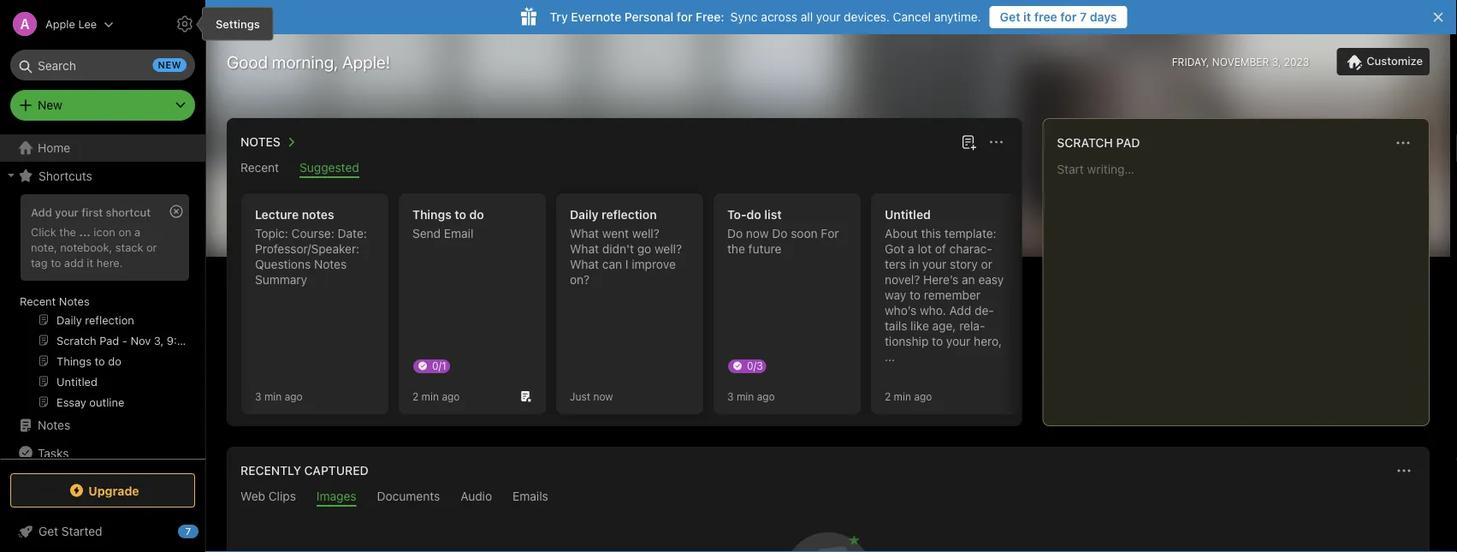 Task type: locate. For each thing, give the bounding box(es) containing it.
do down the list
[[772, 226, 788, 241]]

template:
[[945, 226, 997, 241]]

2 min ago down tionship
[[885, 390, 933, 402]]

1 horizontal spatial 2 min ago
[[885, 390, 933, 402]]

devices.
[[844, 10, 890, 24]]

0 vertical spatial more actions image
[[986, 132, 1007, 152]]

now
[[746, 226, 769, 241], [594, 390, 613, 402]]

0 vertical spatial add
[[31, 205, 52, 218]]

7 inside help and learning task checklist field
[[186, 526, 191, 537]]

1 vertical spatial more actions image
[[1394, 461, 1415, 481]]

tab list containing web clips
[[230, 489, 1427, 507]]

1 vertical spatial ...
[[885, 350, 895, 364]]

2 do from the left
[[747, 208, 762, 222]]

the inside group
[[59, 225, 76, 238]]

1 horizontal spatial it
[[1024, 10, 1032, 24]]

group containing add your first shortcut
[[0, 189, 198, 419]]

age,
[[933, 319, 957, 333]]

or up easy
[[982, 257, 993, 271]]

1 do from the left
[[470, 208, 484, 222]]

get for get it free for 7 days
[[1000, 10, 1021, 24]]

0 vertical spatial it
[[1024, 10, 1032, 24]]

0 vertical spatial what
[[570, 226, 599, 241]]

recent down notes button
[[241, 161, 279, 175]]

1 horizontal spatial add
[[950, 303, 972, 318]]

1 vertical spatial well?
[[655, 242, 682, 256]]

notes inside the 'notes' "link"
[[38, 418, 70, 432]]

do up email
[[470, 208, 484, 222]]

untitled
[[885, 208, 931, 222]]

to-do list do now do soon for the future
[[728, 208, 839, 256]]

0 vertical spatial get
[[1000, 10, 1021, 24]]

rela
[[960, 319, 986, 333]]

1 horizontal spatial 7
[[1080, 10, 1087, 24]]

a inside icon on a note, notebook, stack or tag to add it here.
[[135, 225, 141, 238]]

lot
[[918, 242, 932, 256]]

friday, november 3, 2023
[[1173, 56, 1310, 68]]

min down 0/1
[[422, 390, 439, 402]]

do inside things to do send email
[[470, 208, 484, 222]]

ago down 0/3
[[757, 390, 775, 402]]

novel?
[[885, 273, 920, 287]]

got
[[885, 242, 905, 256]]

recent notes
[[20, 294, 90, 307]]

emails
[[513, 489, 549, 503]]

1 vertical spatial or
[[982, 257, 993, 271]]

get
[[1000, 10, 1021, 24], [39, 524, 58, 538]]

or inside icon on a note, notebook, stack or tag to add it here.
[[146, 240, 157, 253]]

for left free:
[[677, 10, 693, 24]]

recent down tag
[[20, 294, 56, 307]]

3 min ago down 0/3
[[728, 390, 775, 402]]

1 horizontal spatial 2
[[885, 390, 891, 402]]

0 horizontal spatial a
[[135, 225, 141, 238]]

for
[[821, 226, 839, 241]]

web
[[241, 489, 265, 503]]

a right on
[[135, 225, 141, 238]]

notes down professor/speaker:
[[314, 257, 347, 271]]

new button
[[10, 90, 195, 121]]

shortcuts
[[39, 168, 92, 183]]

1 vertical spatial a
[[908, 242, 915, 256]]

for for free:
[[677, 10, 693, 24]]

min down tionship
[[894, 390, 912, 402]]

settings image
[[175, 14, 195, 34]]

get for get started
[[39, 524, 58, 538]]

new
[[158, 59, 181, 71]]

1 horizontal spatial get
[[1000, 10, 1021, 24]]

friday,
[[1173, 56, 1210, 68]]

recently captured button
[[237, 461, 369, 481]]

notes inside notes button
[[241, 135, 281, 149]]

to down the age,
[[932, 334, 943, 348]]

audio
[[461, 489, 492, 503]]

1 horizontal spatial now
[[746, 226, 769, 241]]

Start writing… text field
[[1057, 162, 1429, 412]]

1 min from the left
[[264, 390, 282, 402]]

new
[[38, 98, 62, 112]]

2 3 from the left
[[728, 390, 734, 402]]

0 horizontal spatial do
[[728, 226, 743, 241]]

try
[[550, 10, 568, 24]]

your down rela
[[947, 334, 971, 348]]

add down 'remember'
[[950, 303, 972, 318]]

0 horizontal spatial more actions image
[[986, 132, 1007, 152]]

to inside icon on a note, notebook, stack or tag to add it here.
[[51, 256, 61, 269]]

to up email
[[455, 208, 467, 222]]

tasks
[[38, 446, 69, 460]]

3 min ago up recently
[[255, 390, 303, 402]]

add
[[64, 256, 84, 269]]

do left the list
[[747, 208, 762, 222]]

pad
[[1117, 136, 1141, 150]]

improve
[[632, 257, 676, 271]]

notes up "recent" "tab" at top left
[[241, 135, 281, 149]]

days
[[1090, 10, 1118, 24]]

notes
[[241, 135, 281, 149], [314, 257, 347, 271], [59, 294, 90, 307], [38, 418, 70, 432]]

0 vertical spatial tab list
[[230, 161, 1019, 178]]

upgrade button
[[10, 473, 195, 508]]

7 inside button
[[1080, 10, 1087, 24]]

or right stack
[[146, 240, 157, 253]]

add inside untitled about this template: got a lot of charac ters in your story or novel? here's an easy way to remember who's who. add de tails like age, rela tionship to your hero, ...
[[950, 303, 972, 318]]

1 horizontal spatial do
[[747, 208, 762, 222]]

get left free
[[1000, 10, 1021, 24]]

0 horizontal spatial for
[[677, 10, 693, 24]]

morning,
[[272, 51, 338, 71]]

0 horizontal spatial add
[[31, 205, 52, 218]]

1 horizontal spatial or
[[982, 257, 993, 271]]

1 horizontal spatial the
[[728, 242, 746, 256]]

tab list containing recent
[[230, 161, 1019, 178]]

notes up tasks
[[38, 418, 70, 432]]

for right free
[[1061, 10, 1077, 24]]

daily reflection what went well? what didn't go well? what can i improve on?
[[570, 208, 682, 287]]

settings
[[216, 17, 260, 30]]

min up recently
[[264, 390, 282, 402]]

1 vertical spatial what
[[570, 242, 599, 256]]

0 horizontal spatial 2
[[413, 390, 419, 402]]

4 ago from the left
[[915, 390, 933, 402]]

7
[[1080, 10, 1087, 24], [186, 526, 191, 537]]

do inside to-do list do now do soon for the future
[[747, 208, 762, 222]]

for for 7
[[1061, 10, 1077, 24]]

or inside untitled about this template: got a lot of charac ters in your story or novel? here's an easy way to remember who's who. add de tails like age, rela tionship to your hero, ...
[[982, 257, 993, 271]]

1 horizontal spatial do
[[772, 226, 788, 241]]

more actions field for scratch pad
[[1392, 131, 1416, 155]]

now right just
[[594, 390, 613, 402]]

1 tab list from the top
[[230, 161, 1019, 178]]

your
[[817, 10, 841, 24], [55, 205, 79, 218], [923, 257, 947, 271], [947, 334, 971, 348]]

1 2 min ago from the left
[[413, 390, 460, 402]]

notes inside group
[[59, 294, 90, 307]]

it
[[1024, 10, 1032, 24], [87, 256, 93, 269]]

web clips tab
[[241, 489, 296, 507]]

Help and Learning task checklist field
[[0, 518, 205, 545]]

1 horizontal spatial for
[[1061, 10, 1077, 24]]

notes down add
[[59, 294, 90, 307]]

recent inside group
[[20, 294, 56, 307]]

1 horizontal spatial ...
[[885, 350, 895, 364]]

1 3 from the left
[[255, 390, 262, 402]]

0 vertical spatial a
[[135, 225, 141, 238]]

your down of
[[923, 257, 947, 271]]

2 min ago
[[413, 390, 460, 402], [885, 390, 933, 402]]

more actions image
[[1394, 133, 1414, 153]]

1 horizontal spatial more actions image
[[1394, 461, 1415, 481]]

apple lee
[[45, 18, 97, 30]]

0 vertical spatial recent
[[241, 161, 279, 175]]

0 horizontal spatial 2 min ago
[[413, 390, 460, 402]]

0 horizontal spatial 3 min ago
[[255, 390, 303, 402]]

1 horizontal spatial a
[[908, 242, 915, 256]]

a left lot
[[908, 242, 915, 256]]

recently
[[241, 464, 301, 478]]

min down 0/3
[[737, 390, 754, 402]]

7 left days
[[1080, 10, 1087, 24]]

tab list for notes
[[230, 161, 1019, 178]]

tree
[[0, 134, 205, 552]]

well?
[[632, 226, 660, 241], [655, 242, 682, 256]]

2 for from the left
[[1061, 10, 1077, 24]]

the
[[59, 225, 76, 238], [728, 242, 746, 256]]

well? up go
[[632, 226, 660, 241]]

i
[[626, 257, 629, 271]]

1 vertical spatial tab list
[[230, 489, 1427, 507]]

add up click
[[31, 205, 52, 218]]

0 vertical spatial 7
[[1080, 10, 1087, 24]]

1 vertical spatial add
[[950, 303, 972, 318]]

0 vertical spatial now
[[746, 226, 769, 241]]

0 horizontal spatial get
[[39, 524, 58, 538]]

2023
[[1285, 56, 1310, 68]]

get inside button
[[1000, 10, 1021, 24]]

0 vertical spatial the
[[59, 225, 76, 238]]

untitled about this template: got a lot of charac ters in your story or novel? here's an easy way to remember who's who. add de tails like age, rela tionship to your hero, ...
[[885, 208, 1004, 364]]

0 horizontal spatial 7
[[186, 526, 191, 537]]

1 vertical spatial now
[[594, 390, 613, 402]]

7 left click to collapse icon
[[186, 526, 191, 537]]

suggested
[[300, 161, 359, 175]]

2 tab list from the top
[[230, 489, 1427, 507]]

0 horizontal spatial or
[[146, 240, 157, 253]]

1 ago from the left
[[285, 390, 303, 402]]

1 for from the left
[[677, 10, 693, 24]]

to right tag
[[51, 256, 61, 269]]

for inside button
[[1061, 10, 1077, 24]]

get inside help and learning task checklist field
[[39, 524, 58, 538]]

0 vertical spatial or
[[146, 240, 157, 253]]

ago
[[285, 390, 303, 402], [442, 390, 460, 402], [757, 390, 775, 402], [915, 390, 933, 402]]

2 min ago down 0/1
[[413, 390, 460, 402]]

images tab
[[317, 489, 357, 507]]

more actions image
[[986, 132, 1007, 152], [1394, 461, 1415, 481]]

lee
[[78, 18, 97, 30]]

1 vertical spatial it
[[87, 256, 93, 269]]

in
[[910, 257, 919, 271]]

1 vertical spatial recent
[[20, 294, 56, 307]]

it left free
[[1024, 10, 1032, 24]]

do down to-
[[728, 226, 743, 241]]

1 horizontal spatial 3
[[728, 390, 734, 402]]

ago down tionship
[[915, 390, 933, 402]]

lecture notes topic: course: date: professor/speaker: questions notes summary
[[255, 208, 367, 287]]

all
[[801, 10, 813, 24]]

this
[[922, 226, 942, 241]]

now up future
[[746, 226, 769, 241]]

0/3
[[747, 360, 763, 372]]

... up notebook,
[[79, 225, 91, 238]]

went
[[602, 226, 629, 241]]

ago down 0/1
[[442, 390, 460, 402]]

0 horizontal spatial the
[[59, 225, 76, 238]]

the inside to-do list do now do soon for the future
[[728, 242, 746, 256]]

2 2 min ago from the left
[[885, 390, 933, 402]]

... down who's
[[885, 350, 895, 364]]

ago up 'recently captured' button
[[285, 390, 303, 402]]

tails
[[885, 303, 995, 333]]

0 horizontal spatial it
[[87, 256, 93, 269]]

to
[[455, 208, 467, 222], [51, 256, 61, 269], [910, 288, 921, 302], [932, 334, 943, 348]]

0 horizontal spatial recent
[[20, 294, 56, 307]]

to inside things to do send email
[[455, 208, 467, 222]]

get left started
[[39, 524, 58, 538]]

what
[[570, 226, 599, 241], [570, 242, 599, 256], [570, 257, 599, 271]]

customize button
[[1337, 48, 1430, 75]]

3 ago from the left
[[757, 390, 775, 402]]

recent for recent
[[241, 161, 279, 175]]

2 vertical spatial what
[[570, 257, 599, 271]]

just
[[570, 390, 591, 402]]

1 vertical spatial get
[[39, 524, 58, 538]]

the up notebook,
[[59, 225, 76, 238]]

here's
[[924, 273, 959, 287]]

of
[[935, 242, 947, 256]]

1 vertical spatial 7
[[186, 526, 191, 537]]

notes link
[[0, 412, 198, 439]]

1 3 min ago from the left
[[255, 390, 303, 402]]

2 min from the left
[[422, 390, 439, 402]]

stack
[[115, 240, 143, 253]]

0 vertical spatial ...
[[79, 225, 91, 238]]

1 horizontal spatial recent
[[241, 161, 279, 175]]

0 horizontal spatial do
[[470, 208, 484, 222]]

well? up the 'improve'
[[655, 242, 682, 256]]

do
[[728, 226, 743, 241], [772, 226, 788, 241]]

notes
[[302, 208, 334, 222]]

1 vertical spatial the
[[728, 242, 746, 256]]

group
[[0, 189, 198, 419]]

More actions field
[[985, 130, 1009, 154], [1392, 131, 1416, 155], [1393, 459, 1417, 483]]

3
[[255, 390, 262, 402], [728, 390, 734, 402]]

tab list
[[230, 161, 1019, 178], [230, 489, 1427, 507]]

settings tooltip
[[190, 7, 274, 41]]

the left future
[[728, 242, 746, 256]]

story
[[950, 257, 978, 271]]

0 horizontal spatial 3
[[255, 390, 262, 402]]

1 horizontal spatial 3 min ago
[[728, 390, 775, 402]]

it down notebook,
[[87, 256, 93, 269]]



Task type: vqa. For each thing, say whether or not it's contained in the screenshot.


Task type: describe. For each thing, give the bounding box(es) containing it.
first
[[82, 205, 103, 218]]

2 2 from the left
[[885, 390, 891, 402]]

here.
[[97, 256, 123, 269]]

1 what from the top
[[570, 226, 599, 241]]

more actions image inside field
[[1394, 461, 1415, 481]]

email
[[444, 226, 474, 241]]

date:
[[338, 226, 367, 241]]

who.
[[920, 303, 947, 318]]

recent for recent notes
[[20, 294, 56, 307]]

Search text field
[[22, 50, 183, 80]]

go
[[638, 242, 652, 256]]

2 3 min ago from the left
[[728, 390, 775, 402]]

your up click the ...
[[55, 205, 79, 218]]

tab list for recently captured
[[230, 489, 1427, 507]]

it inside button
[[1024, 10, 1032, 24]]

november
[[1213, 56, 1270, 68]]

an
[[962, 273, 976, 287]]

Account field
[[0, 7, 114, 41]]

images
[[317, 489, 357, 503]]

scratch pad
[[1057, 136, 1141, 150]]

across
[[761, 10, 798, 24]]

documents
[[377, 489, 440, 503]]

emails tab
[[513, 489, 549, 507]]

about
[[885, 226, 918, 241]]

it inside icon on a note, notebook, stack or tag to add it here.
[[87, 256, 93, 269]]

a inside untitled about this template: got a lot of charac ters in your story or novel? here's an easy way to remember who's who. add de tails like age, rela tionship to your hero, ...
[[908, 242, 915, 256]]

0 vertical spatial well?
[[632, 226, 660, 241]]

get it free for 7 days button
[[990, 6, 1128, 28]]

good
[[227, 51, 268, 71]]

documents tab
[[377, 489, 440, 507]]

like
[[911, 319, 930, 333]]

notes inside lecture notes topic: course: date: professor/speaker: questions notes summary
[[314, 257, 347, 271]]

scratch
[[1057, 136, 1114, 150]]

hero,
[[974, 334, 1002, 348]]

daily
[[570, 208, 599, 222]]

started
[[62, 524, 102, 538]]

get it free for 7 days
[[1000, 10, 1118, 24]]

anytime.
[[935, 10, 982, 24]]

4 min from the left
[[894, 390, 912, 402]]

new search field
[[22, 50, 187, 80]]

summary
[[255, 273, 307, 287]]

who's
[[885, 303, 917, 318]]

now inside to-do list do now do soon for the future
[[746, 226, 769, 241]]

free:
[[696, 10, 725, 24]]

1 do from the left
[[728, 226, 743, 241]]

0 horizontal spatial ...
[[79, 225, 91, 238]]

2 what from the top
[[570, 242, 599, 256]]

upgrade
[[88, 483, 139, 498]]

1 2 from the left
[[413, 390, 419, 402]]

click
[[31, 225, 56, 238]]

your right all
[[817, 10, 841, 24]]

cancel
[[893, 10, 931, 24]]

0 horizontal spatial now
[[594, 390, 613, 402]]

notebook,
[[60, 240, 112, 253]]

things to do send email
[[413, 208, 484, 241]]

remember
[[924, 288, 981, 302]]

3 min from the left
[[737, 390, 754, 402]]

try evernote personal for free: sync across all your devices. cancel anytime.
[[550, 10, 982, 24]]

recent tab
[[241, 161, 279, 178]]

tag
[[31, 256, 48, 269]]

click the ...
[[31, 225, 91, 238]]

reflection
[[602, 208, 657, 222]]

apple!
[[342, 51, 391, 71]]

clips
[[269, 489, 296, 503]]

easy
[[979, 273, 1004, 287]]

2 ago from the left
[[442, 390, 460, 402]]

future
[[749, 242, 782, 256]]

images tab panel
[[227, 507, 1430, 552]]

3 what from the top
[[570, 257, 599, 271]]

on?
[[570, 273, 590, 287]]

de
[[975, 303, 995, 318]]

captured
[[304, 464, 369, 478]]

note,
[[31, 240, 57, 253]]

recently captured
[[241, 464, 369, 478]]

2 do from the left
[[772, 226, 788, 241]]

topic:
[[255, 226, 288, 241]]

shortcuts button
[[0, 162, 198, 189]]

notes button
[[237, 132, 301, 152]]

personal
[[625, 10, 674, 24]]

3,
[[1273, 56, 1282, 68]]

to right way
[[910, 288, 921, 302]]

suggested tab panel
[[227, 178, 1458, 426]]

charac
[[950, 242, 993, 256]]

... inside untitled about this template: got a lot of charac ters in your story or novel? here's an easy way to remember who's who. add de tails like age, rela tionship to your hero, ...
[[885, 350, 895, 364]]

course:
[[292, 226, 334, 241]]

to-
[[728, 208, 747, 222]]

send
[[413, 226, 441, 241]]

suggested tab
[[300, 161, 359, 178]]

get started
[[39, 524, 102, 538]]

tasks button
[[0, 439, 198, 467]]

add your first shortcut
[[31, 205, 151, 218]]

ters
[[885, 242, 993, 271]]

questions
[[255, 257, 311, 271]]

scratch pad button
[[1054, 133, 1141, 153]]

audio tab
[[461, 489, 492, 507]]

icon
[[94, 225, 115, 238]]

soon
[[791, 226, 818, 241]]

more actions field for recently captured
[[1393, 459, 1417, 483]]

apple
[[45, 18, 75, 30]]

evernote
[[571, 10, 622, 24]]

home link
[[0, 134, 205, 162]]

tree containing home
[[0, 134, 205, 552]]

good morning, apple!
[[227, 51, 391, 71]]

web clips
[[241, 489, 296, 503]]

click to collapse image
[[199, 520, 212, 541]]

customize
[[1367, 55, 1424, 67]]

on
[[119, 225, 131, 238]]

things
[[413, 208, 452, 222]]

tionship
[[885, 319, 986, 348]]



